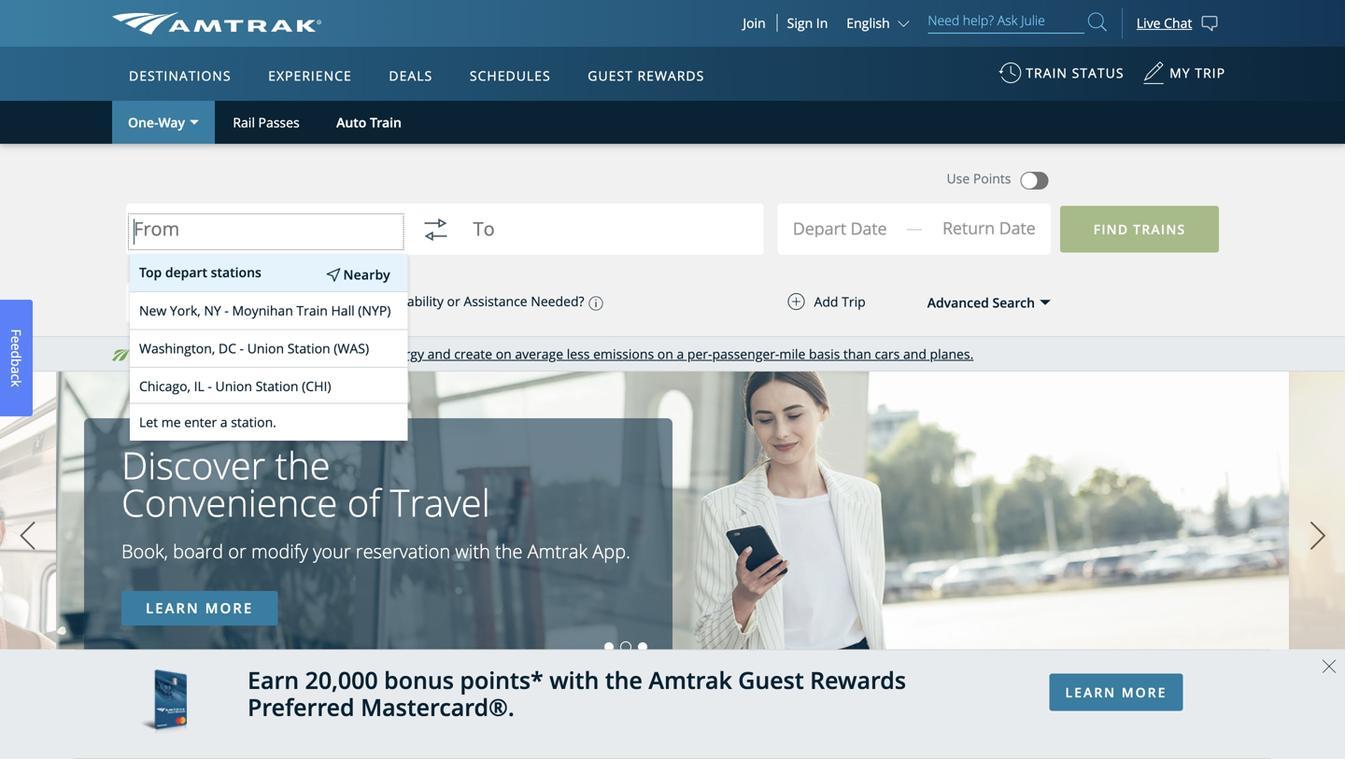 Task type: describe. For each thing, give the bounding box(es) containing it.
a left per-
[[677, 345, 684, 363]]

schedules
[[470, 67, 551, 85]]

place a bid to upgrade your reservation to a premium class of service.
[[122, 539, 615, 588]]

premium
[[493, 539, 570, 565]]

add trip
[[815, 293, 866, 311]]

amtrak
[[649, 665, 733, 697]]

new york, ny - moynihan train hall (nyp) option
[[130, 292, 408, 330]]

needed?
[[531, 293, 585, 311]]

york,
[[170, 302, 201, 320]]

one-way
[[128, 113, 185, 131]]

use
[[947, 170, 970, 187]]

f e e d b a c k
[[7, 329, 25, 387]]

guest inside guest rewards 'popup button'
[[588, 67, 634, 85]]

green:
[[182, 345, 223, 363]]

To text field
[[473, 219, 738, 245]]

2 e from the top
[[7, 343, 25, 351]]

rail passes button
[[215, 101, 318, 144]]

our trains consume less energy and create on average less emissions on a per-passenger-mile basis than cars and planes. link
[[231, 345, 974, 363]]

rail
[[233, 114, 255, 131]]

english
[[847, 14, 890, 32]]

chicago, il - union station (chi) option
[[130, 368, 408, 405]]

amtrak sustains leaf icon image
[[112, 350, 131, 362]]

destinations button
[[122, 50, 239, 102]]

english button
[[847, 14, 914, 32]]

more information about accessible travel requests. image
[[585, 297, 603, 311]]

a left premium
[[478, 539, 488, 565]]

pa
[[221, 416, 237, 433]]

washington, dc - union station (was)
[[139, 340, 369, 358]]

preferred
[[248, 692, 355, 724]]

1 less from the left
[[356, 345, 379, 363]]

status
[[1073, 64, 1125, 82]]

live chat
[[1137, 14, 1193, 32]]

auto
[[337, 113, 367, 131]]

add trip button
[[751, 284, 904, 320]]

live chat button
[[1122, 0, 1234, 47]]

Passenger with Disability or Assistance Needed? checkbox
[[266, 293, 283, 309]]

points*
[[460, 665, 544, 697]]

energy
[[383, 345, 424, 363]]

guest rewards
[[588, 67, 705, 85]]

nearby button
[[319, 264, 399, 287]]

learn more
[[1066, 684, 1168, 702]]

experience inside elevate your travel experience
[[122, 477, 307, 528]]

(nyp)
[[358, 302, 391, 320]]

a inside button
[[7, 367, 25, 374]]

mastercard®.
[[361, 692, 515, 724]]

elevate
[[122, 440, 241, 491]]

c
[[7, 374, 25, 380]]

station for (was)
[[288, 340, 331, 358]]

20,000
[[305, 665, 378, 697]]

rewards inside 'popup button'
[[638, 67, 705, 85]]

disability
[[388, 293, 444, 311]]

mile
[[780, 345, 806, 363]]

1 and from the left
[[428, 345, 451, 363]]

your
[[314, 539, 352, 565]]

the
[[606, 665, 643, 697]]

amtrak image
[[112, 12, 322, 35]]

service.
[[143, 562, 206, 588]]

with inside 'earn 20,000 bonus points* with the amtrak guest rewards preferred mastercard®.'
[[550, 665, 599, 697]]

union for dc
[[247, 340, 284, 358]]

nearby
[[343, 266, 391, 283]]

nearby image
[[327, 268, 341, 282]]

top depart stations
[[139, 264, 261, 281]]

2 on from the left
[[658, 345, 674, 363]]

hall
[[331, 302, 355, 320]]

st.
[[139, 434, 155, 452]]

join button
[[732, 14, 778, 32]]

switch departure and arrival stations. image
[[413, 207, 458, 252]]

1 on from the left
[[496, 345, 512, 363]]

travel green: our trains consume less energy and create on average less emissions on a per-passenger-mile basis than cars and planes.
[[140, 345, 974, 363]]

passenger-
[[713, 345, 780, 363]]

stations
[[211, 264, 261, 281]]

class
[[575, 539, 615, 565]]

more
[[1122, 684, 1168, 702]]

learn
[[1066, 684, 1117, 702]]

depart
[[165, 264, 208, 281]]

our
[[231, 345, 255, 363]]

reservation
[[357, 539, 452, 565]]

cars
[[875, 345, 900, 363]]

f e e d b a c k button
[[0, 300, 33, 417]]

per-
[[688, 345, 713, 363]]

passes
[[258, 114, 300, 131]]

d
[[7, 351, 25, 359]]

trip
[[842, 293, 866, 311]]

a inside 'option'
[[220, 414, 228, 431]]

washington,
[[139, 340, 215, 358]]

search icon image
[[1089, 9, 1107, 35]]

none field to
[[473, 207, 738, 268]]

schedules link
[[463, 47, 559, 101]]

2 less from the left
[[567, 345, 590, 363]]

amtrak guest rewards preferred mastercard image
[[140, 670, 187, 740]]

learn more
[[146, 622, 254, 642]]

washington, dc - union station (was) option
[[130, 330, 408, 368]]

average
[[515, 345, 564, 363]]

train
[[1027, 64, 1068, 82]]

From text field
[[134, 219, 398, 245]]

rail passes
[[233, 114, 300, 131]]

- inside option
[[225, 302, 229, 320]]

guest inside 'earn 20,000 bonus points* with the amtrak guest rewards preferred mastercard®.'
[[739, 665, 804, 697]]

experience button
[[261, 50, 360, 102]]

me
[[161, 414, 181, 431]]

a left bid
[[171, 539, 180, 565]]

live
[[1137, 14, 1161, 32]]



Task type: vqa. For each thing, say whether or not it's contained in the screenshot.
'Sunday,'
no



Task type: locate. For each thing, give the bounding box(es) containing it.
2 and from the left
[[904, 345, 927, 363]]

less
[[356, 345, 379, 363], [567, 345, 590, 363]]

let me enter a station. option
[[130, 403, 408, 441]]

sign in
[[788, 14, 828, 32]]

union inside chicago, il - union station (chi) option
[[215, 378, 252, 396]]

create
[[454, 345, 493, 363]]

with
[[359, 293, 385, 311], [550, 665, 599, 697]]

0 vertical spatial with
[[359, 293, 385, 311]]

(was)
[[334, 340, 369, 358]]

planes.
[[931, 345, 974, 363]]

passenger
[[293, 293, 355, 311]]

than
[[844, 345, 872, 363]]

basis
[[809, 345, 841, 363]]

travel
[[140, 345, 178, 363], [339, 440, 439, 491]]

slide 3 tab
[[638, 643, 648, 652]]

guest
[[588, 67, 634, 85], [739, 665, 804, 697]]

previous image
[[14, 513, 42, 560]]

a up the "(phl)"
[[220, 414, 228, 431]]

william
[[248, 416, 293, 433]]

elevate your travel experience
[[122, 440, 439, 528]]

learn more link
[[1050, 674, 1184, 712]]

- for il
[[208, 378, 212, 396]]

less left the energy
[[356, 345, 379, 363]]

and left create
[[428, 345, 451, 363]]

0 vertical spatial union
[[247, 340, 284, 358]]

ny
[[204, 302, 221, 320]]

with down nearby
[[359, 293, 385, 311]]

one-
[[128, 113, 158, 131]]

to
[[217, 539, 234, 565], [456, 539, 474, 565]]

experience up passes
[[268, 67, 352, 85]]

deals button
[[382, 50, 440, 102]]

0 vertical spatial travel
[[140, 345, 178, 363]]

1 vertical spatial travel
[[339, 440, 439, 491]]

2 to from the left
[[456, 539, 474, 565]]

earn 20,000 bonus points* with the amtrak guest rewards preferred mastercard®.
[[248, 665, 907, 724]]

e up d
[[7, 336, 25, 343]]

(phl)
[[204, 434, 236, 452]]

1 to from the left
[[217, 539, 234, 565]]

my trip button
[[1143, 55, 1226, 101]]

0 vertical spatial station
[[288, 340, 331, 358]]

0 vertical spatial train
[[370, 113, 402, 131]]

0 horizontal spatial less
[[356, 345, 379, 363]]

0 horizontal spatial guest
[[588, 67, 634, 85]]

new york, ny - moynihan train hall (nyp)
[[139, 302, 391, 320]]

(chi)
[[302, 378, 331, 396]]

sign in button
[[788, 14, 828, 32]]

bid
[[185, 539, 212, 565]]

station down philadelphia,
[[158, 434, 201, 452]]

new
[[139, 302, 167, 320]]

train right auto
[[370, 113, 402, 131]]

with left the
[[550, 665, 599, 697]]

station.
[[231, 414, 277, 431]]

enter
[[184, 414, 217, 431]]

search
[[993, 294, 1036, 312]]

a
[[677, 345, 684, 363], [7, 367, 25, 374], [220, 414, 228, 431], [171, 539, 180, 565], [478, 539, 488, 565]]

1 horizontal spatial travel
[[339, 440, 439, 491]]

e down f
[[7, 343, 25, 351]]

1 horizontal spatial train
[[370, 113, 402, 131]]

return date button
[[927, 210, 1052, 256]]

banner containing join
[[0, 0, 1346, 432]]

on right create
[[496, 345, 512, 363]]

auto train
[[337, 113, 402, 131]]

0 vertical spatial rewards
[[638, 67, 705, 85]]

next image
[[1305, 513, 1333, 560]]

1 horizontal spatial to
[[456, 539, 474, 565]]

regions map image
[[182, 156, 630, 418]]

1 e from the top
[[7, 336, 25, 343]]

1 vertical spatial with
[[550, 665, 599, 697]]

a up k
[[7, 367, 25, 374]]

1 horizontal spatial and
[[904, 345, 927, 363]]

train
[[370, 113, 402, 131], [297, 302, 328, 320]]

Please enter your search item search field
[[928, 9, 1085, 34]]

- for pa
[[241, 416, 245, 433]]

or
[[447, 293, 461, 311]]

gray
[[313, 416, 342, 433]]

0 horizontal spatial on
[[496, 345, 512, 363]]

0 horizontal spatial rewards
[[638, 67, 705, 85]]

0 horizontal spatial and
[[428, 345, 451, 363]]

union down our
[[215, 378, 252, 396]]

train status link
[[999, 55, 1125, 101]]

way
[[158, 113, 185, 131]]

slide 2 tab
[[621, 643, 631, 652]]

use points
[[947, 170, 1012, 187]]

train inside option
[[297, 302, 328, 320]]

train left hall
[[297, 302, 328, 320]]

guest rewards button
[[581, 50, 713, 102]]

1 vertical spatial station
[[256, 378, 299, 396]]

and
[[428, 345, 451, 363], [904, 345, 927, 363]]

sign
[[788, 14, 813, 32]]

philadelphia,
[[139, 416, 218, 433]]

0 vertical spatial experience
[[268, 67, 352, 85]]

open image
[[1040, 300, 1051, 306]]

2 vertical spatial station
[[158, 434, 201, 452]]

1 vertical spatial rewards
[[811, 665, 907, 697]]

1 vertical spatial train
[[297, 302, 328, 320]]

k
[[7, 380, 25, 387]]

less right average
[[567, 345, 590, 363]]

0 horizontal spatial with
[[359, 293, 385, 311]]

station inside chicago, il - union station (chi) option
[[256, 378, 299, 396]]

None field
[[130, 207, 408, 689], [473, 207, 738, 268], [797, 208, 926, 255], [130, 207, 408, 689], [797, 208, 926, 255]]

auto train link
[[318, 101, 421, 144]]

b
[[7, 359, 25, 367]]

1 horizontal spatial with
[[550, 665, 599, 697]]

emissions
[[594, 345, 654, 363]]

0 vertical spatial guest
[[588, 67, 634, 85]]

let
[[139, 414, 158, 431]]

slide 1 tab
[[605, 643, 614, 652]]

1 vertical spatial union
[[215, 378, 252, 396]]

station inside washington, dc - union station (was) option
[[288, 340, 331, 358]]

application
[[182, 156, 630, 418]]

return date
[[943, 217, 1036, 240]]

- inside philadelphia, pa - william h. gray iii 30th st. station (phl)
[[241, 416, 245, 433]]

- right 'dc'
[[240, 340, 244, 358]]

travel inside elevate your travel experience
[[339, 440, 439, 491]]

rewards
[[638, 67, 705, 85], [811, 665, 907, 697]]

travel up the chicago,
[[140, 345, 178, 363]]

destinations
[[129, 67, 231, 85]]

1 vertical spatial guest
[[739, 665, 804, 697]]

- right ny
[[225, 302, 229, 320]]

philadelphia, pa - william h. gray iii 30th st. station (phl)
[[139, 416, 387, 452]]

- for dc
[[240, 340, 244, 358]]

station for (chi)
[[256, 378, 299, 396]]

philadelphia, pa - william h. gray iii 30th st. station (phl) option
[[130, 405, 408, 462]]

choose a slide to display tab list
[[0, 643, 651, 652]]

1 horizontal spatial less
[[567, 345, 590, 363]]

station down the 'trains'
[[256, 378, 299, 396]]

train status
[[1027, 64, 1125, 82]]

one-way button
[[112, 101, 215, 144]]

0 horizontal spatial travel
[[140, 345, 178, 363]]

moynihan
[[232, 302, 293, 320]]

dc
[[219, 340, 236, 358]]

rewards inside 'earn 20,000 bonus points* with the amtrak guest rewards preferred mastercard®.'
[[811, 665, 907, 697]]

your
[[251, 440, 329, 491]]

experience up bid
[[122, 477, 307, 528]]

my
[[1170, 64, 1191, 82]]

learn more link
[[122, 615, 278, 650]]

1 horizontal spatial on
[[658, 345, 674, 363]]

more
[[205, 622, 254, 642]]

1 vertical spatial experience
[[122, 477, 307, 528]]

union
[[247, 340, 284, 358], [215, 378, 252, 396]]

return
[[943, 217, 996, 240]]

travel down 30th
[[339, 440, 439, 491]]

join
[[743, 14, 766, 32]]

banner
[[0, 0, 1346, 432]]

plus icon image
[[788, 293, 805, 310]]

learn
[[146, 622, 200, 642]]

chicago, il - union station (chi)
[[139, 378, 331, 396]]

station
[[288, 340, 331, 358], [256, 378, 299, 396], [158, 434, 201, 452]]

advanced search
[[928, 294, 1036, 312]]

- right pa on the left of the page
[[241, 416, 245, 433]]

and right cars
[[904, 345, 927, 363]]

union inside washington, dc - union station (was) option
[[247, 340, 284, 358]]

experience
[[268, 67, 352, 85], [122, 477, 307, 528]]

select caret image
[[190, 120, 199, 125]]

- right il at the left of page
[[208, 378, 212, 396]]

station inside philadelphia, pa - william h. gray iii 30th st. station (phl)
[[158, 434, 201, 452]]

station up (chi)
[[288, 340, 331, 358]]

0 horizontal spatial to
[[217, 539, 234, 565]]

deals
[[389, 67, 433, 85]]

to right reservation
[[456, 539, 474, 565]]

to right bid
[[217, 539, 234, 565]]

bonus
[[384, 665, 454, 697]]

1 horizontal spatial guest
[[739, 665, 804, 697]]

h.
[[296, 416, 309, 433]]

of
[[122, 562, 138, 588]]

0 horizontal spatial train
[[297, 302, 328, 320]]

earn
[[248, 665, 299, 697]]

- inside option
[[208, 378, 212, 396]]

points
[[974, 170, 1012, 187]]

on left per-
[[658, 345, 674, 363]]

experience inside "popup button"
[[268, 67, 352, 85]]

1 horizontal spatial rewards
[[811, 665, 907, 697]]

top
[[139, 264, 162, 281]]

il
[[194, 378, 204, 396]]

union up chicago, il - union station (chi) option
[[247, 340, 284, 358]]

union for il
[[215, 378, 252, 396]]



